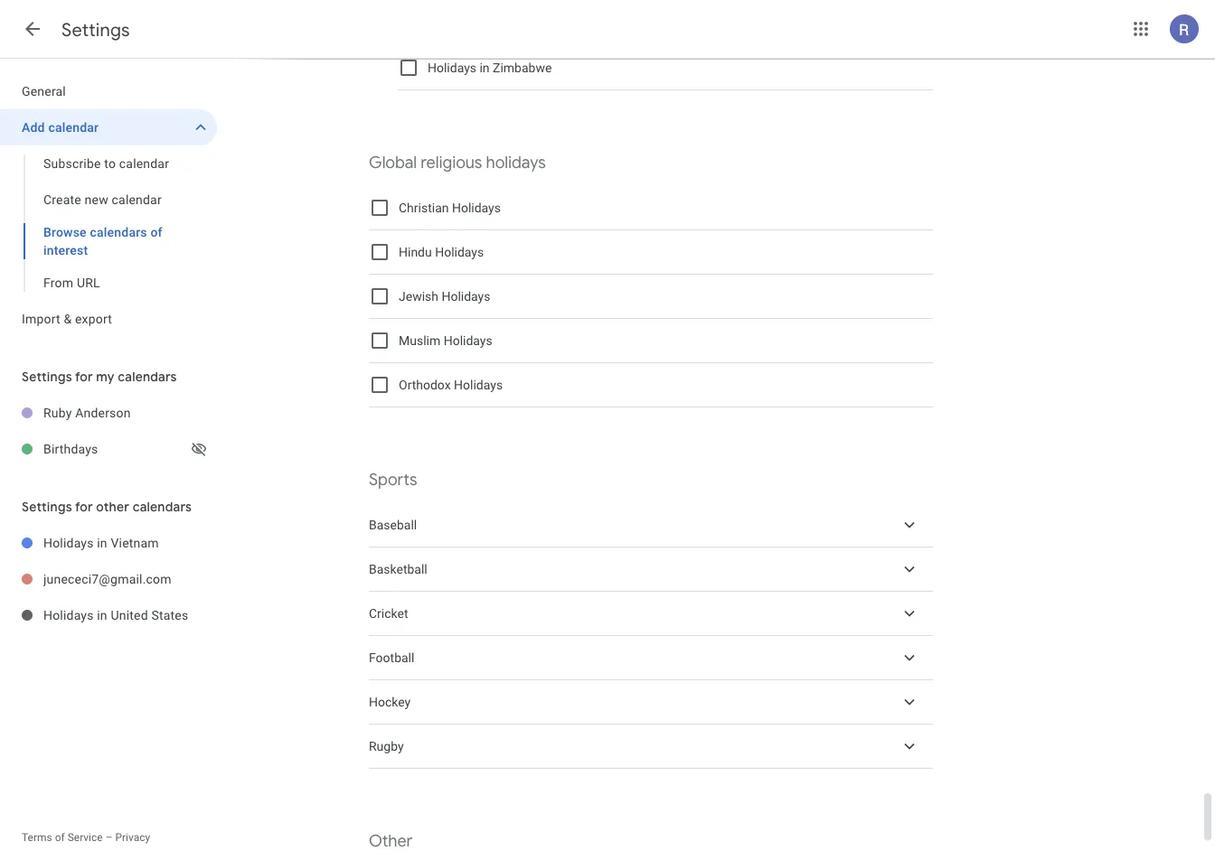 Task type: describe. For each thing, give the bounding box(es) containing it.
&
[[64, 312, 72, 327]]

rugby
[[369, 740, 404, 755]]

calendars inside browse calendars of interest
[[90, 225, 147, 240]]

holidays down the global religious holidays
[[452, 201, 501, 215]]

jewish
[[399, 289, 439, 304]]

orthodox
[[399, 378, 451, 393]]

export
[[75, 312, 112, 327]]

religious
[[421, 152, 482, 173]]

browse
[[43, 225, 87, 240]]

settings for settings
[[62, 18, 130, 41]]

holidays down junececi7@gmail.com
[[43, 608, 94, 623]]

ruby anderson tree item
[[0, 395, 217, 431]]

baseball tree item
[[369, 504, 933, 548]]

cricket
[[369, 607, 408, 622]]

–
[[105, 832, 113, 845]]

add calendar tree item
[[0, 109, 217, 146]]

of inside browse calendars of interest
[[150, 225, 163, 240]]

tree containing general
[[0, 73, 217, 337]]

holidays in united states
[[43, 608, 188, 623]]

from url
[[43, 275, 100, 290]]

junececi7@gmail.com link
[[43, 562, 217, 598]]

junececi7@gmail.com
[[43, 572, 172, 587]]

holidays in vietnam
[[43, 536, 159, 551]]

add calendar
[[22, 120, 99, 135]]

terms of service link
[[22, 832, 103, 845]]

privacy link
[[115, 832, 150, 845]]

jewish holidays
[[399, 289, 491, 304]]

basketball
[[369, 562, 428, 577]]

browse calendars of interest
[[43, 225, 163, 258]]

in for united
[[97, 608, 107, 623]]

football tree item
[[369, 637, 933, 681]]

calendars for other
[[133, 499, 192, 516]]

add
[[22, 120, 45, 135]]

sports
[[369, 470, 417, 491]]

hockey tree item
[[369, 681, 933, 725]]

holidays right jewish at the top
[[442, 289, 491, 304]]

settings for my calendars tree
[[0, 395, 217, 468]]

to
[[104, 156, 116, 171]]

import & export
[[22, 312, 112, 327]]

terms of service – privacy
[[22, 832, 150, 845]]

football
[[369, 651, 415, 666]]

settings for my calendars
[[22, 369, 177, 385]]

basketball tree item
[[369, 548, 933, 592]]

subscribe to calendar
[[43, 156, 169, 171]]

global
[[369, 152, 417, 173]]

create
[[43, 192, 81, 207]]

christian
[[399, 201, 449, 215]]

terms
[[22, 832, 52, 845]]

from
[[43, 275, 73, 290]]

interest
[[43, 243, 88, 258]]

subscribe
[[43, 156, 101, 171]]



Task type: locate. For each thing, give the bounding box(es) containing it.
tree
[[0, 73, 217, 337]]

general
[[22, 84, 66, 99]]

0 vertical spatial of
[[150, 225, 163, 240]]

zimbabwe
[[493, 60, 552, 75]]

settings
[[62, 18, 130, 41], [22, 369, 72, 385], [22, 499, 72, 516]]

create new calendar
[[43, 192, 162, 207]]

calendars for my
[[118, 369, 177, 385]]

2 vertical spatial settings
[[22, 499, 72, 516]]

birthdays tree item
[[0, 431, 217, 468]]

holidays
[[428, 60, 477, 75], [452, 201, 501, 215], [435, 245, 484, 260], [442, 289, 491, 304], [444, 334, 493, 348], [454, 378, 503, 393], [43, 536, 94, 551], [43, 608, 94, 623]]

calendar for subscribe to calendar
[[119, 156, 169, 171]]

global religious holidays
[[369, 152, 546, 173]]

hindu holidays
[[399, 245, 484, 260]]

settings heading
[[62, 18, 130, 41]]

calendar up subscribe at the top left of the page
[[48, 120, 99, 135]]

holidays right orthodox
[[454, 378, 503, 393]]

0 horizontal spatial of
[[55, 832, 65, 845]]

holidays down settings for other calendars
[[43, 536, 94, 551]]

0 vertical spatial calendar
[[48, 120, 99, 135]]

calendars up vietnam
[[133, 499, 192, 516]]

states
[[151, 608, 188, 623]]

other
[[96, 499, 129, 516]]

service
[[68, 832, 103, 845]]

birthdays link
[[43, 431, 188, 468]]

1 vertical spatial for
[[75, 499, 93, 516]]

for for other
[[75, 499, 93, 516]]

holidays in united states tree item
[[0, 598, 217, 634]]

holidays in united states link
[[43, 598, 217, 634]]

calendars down create new calendar
[[90, 225, 147, 240]]

group containing subscribe to calendar
[[0, 146, 217, 301]]

go back image
[[22, 18, 43, 40]]

settings for settings for my calendars
[[22, 369, 72, 385]]

url
[[77, 275, 100, 290]]

0 vertical spatial calendars
[[90, 225, 147, 240]]

in left united
[[97, 608, 107, 623]]

for
[[75, 369, 93, 385], [75, 499, 93, 516]]

0 vertical spatial for
[[75, 369, 93, 385]]

calendar
[[48, 120, 99, 135], [119, 156, 169, 171], [112, 192, 162, 207]]

ruby anderson
[[43, 406, 131, 421]]

0 vertical spatial in
[[480, 60, 490, 75]]

muslim
[[399, 334, 441, 348]]

of
[[150, 225, 163, 240], [55, 832, 65, 845]]

calendars
[[90, 225, 147, 240], [118, 369, 177, 385], [133, 499, 192, 516]]

calendar right to
[[119, 156, 169, 171]]

1 for from the top
[[75, 369, 93, 385]]

united
[[111, 608, 148, 623]]

hockey
[[369, 695, 411, 710]]

baseball
[[369, 518, 417, 533]]

in left zimbabwe
[[480, 60, 490, 75]]

holidays
[[486, 152, 546, 173]]

calendar inside 'tree item'
[[48, 120, 99, 135]]

group
[[0, 146, 217, 301]]

settings up ruby
[[22, 369, 72, 385]]

ruby
[[43, 406, 72, 421]]

my
[[96, 369, 115, 385]]

cricket tree item
[[369, 592, 933, 637]]

vietnam
[[111, 536, 159, 551]]

settings right go back image
[[62, 18, 130, 41]]

holidays right the hindu at the top
[[435, 245, 484, 260]]

for left my
[[75, 369, 93, 385]]

1 vertical spatial settings
[[22, 369, 72, 385]]

settings down birthdays
[[22, 499, 72, 516]]

holidays in vietnam tree item
[[0, 525, 217, 562]]

1 vertical spatial calendars
[[118, 369, 177, 385]]

anderson
[[75, 406, 131, 421]]

1 vertical spatial in
[[97, 536, 107, 551]]

for left other
[[75, 499, 93, 516]]

settings for other calendars
[[22, 499, 192, 516]]

calendars right my
[[118, 369, 177, 385]]

calendar right new at the left top of page
[[112, 192, 162, 207]]

of right terms on the left bottom
[[55, 832, 65, 845]]

settings for other calendars tree
[[0, 525, 217, 634]]

holidays left zimbabwe
[[428, 60, 477, 75]]

christian holidays
[[399, 201, 501, 215]]

holidays in vietnam link
[[43, 525, 217, 562]]

1 horizontal spatial of
[[150, 225, 163, 240]]

in left vietnam
[[97, 536, 107, 551]]

junececi7@gmail.com tree item
[[0, 562, 217, 598]]

2 vertical spatial calendars
[[133, 499, 192, 516]]

in for zimbabwe
[[480, 60, 490, 75]]

new
[[85, 192, 108, 207]]

2 for from the top
[[75, 499, 93, 516]]

settings for settings for other calendars
[[22, 499, 72, 516]]

calendar for create new calendar
[[112, 192, 162, 207]]

in for vietnam
[[97, 536, 107, 551]]

of down create new calendar
[[150, 225, 163, 240]]

orthodox holidays
[[399, 378, 503, 393]]

in
[[480, 60, 490, 75], [97, 536, 107, 551], [97, 608, 107, 623]]

1 vertical spatial calendar
[[119, 156, 169, 171]]

for for my
[[75, 369, 93, 385]]

privacy
[[115, 832, 150, 845]]

1 vertical spatial of
[[55, 832, 65, 845]]

birthdays
[[43, 442, 98, 457]]

muslim holidays
[[399, 334, 493, 348]]

0 vertical spatial settings
[[62, 18, 130, 41]]

holidays in zimbabwe
[[428, 60, 552, 75]]

2 vertical spatial in
[[97, 608, 107, 623]]

rugby tree item
[[369, 725, 933, 770]]

hindu
[[399, 245, 432, 260]]

2 vertical spatial calendar
[[112, 192, 162, 207]]

holidays up orthodox holidays
[[444, 334, 493, 348]]

import
[[22, 312, 60, 327]]



Task type: vqa. For each thing, say whether or not it's contained in the screenshot.
the middle Settings
yes



